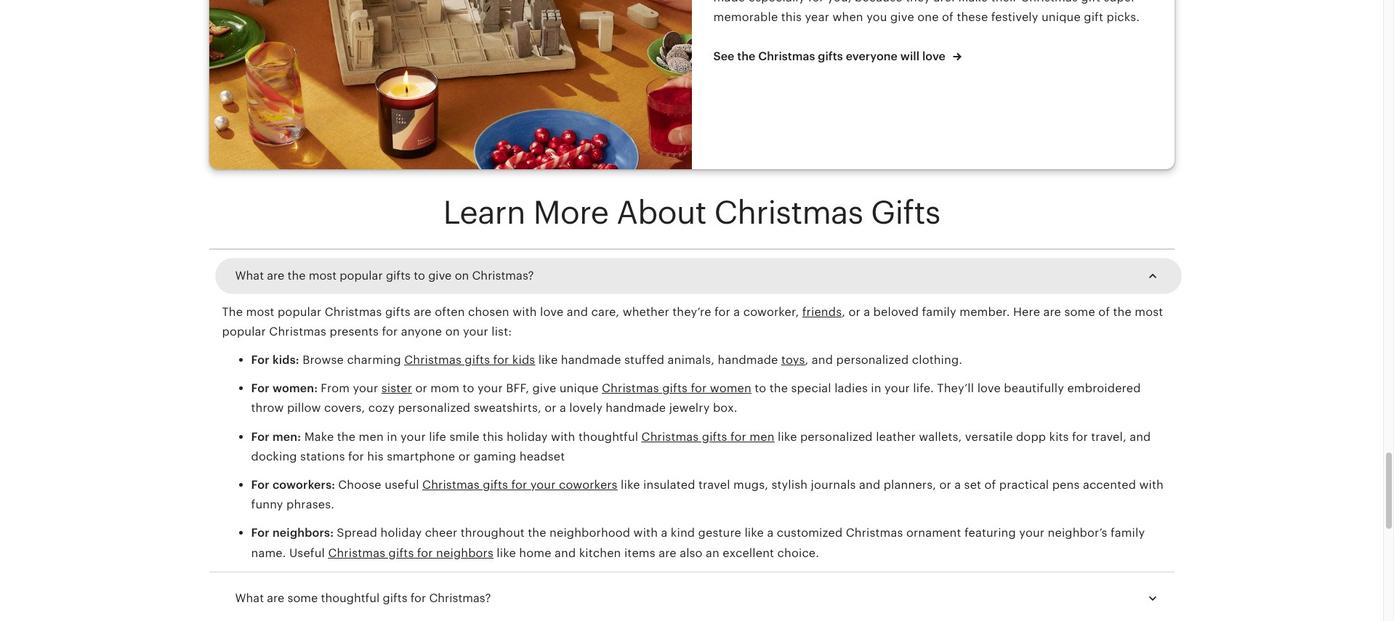 Task type: describe. For each thing, give the bounding box(es) containing it.
see the christmas gifts everyone will love
[[714, 50, 949, 63]]

0 vertical spatial thoughtful
[[579, 430, 639, 444]]

0 horizontal spatial love
[[540, 305, 564, 319]]

headset
[[520, 450, 565, 464]]

some inside ", or a beloved family member. here are some of the most popular christmas presents for anyone on your list:"
[[1065, 305, 1096, 319]]

throw
[[251, 402, 284, 416]]

to inside to the special ladies in your life. they'll love beautifully embroidered throw pillow covers, cozy personalized sweatshirts, or a lovely handmade jewelry box.
[[755, 382, 767, 396]]

pillow
[[287, 402, 321, 416]]

family inside spread holiday cheer throughout the neighborhood with a kind gesture like a customized christmas ornament featuring your neighbor's family name. useful
[[1111, 527, 1146, 541]]

life.
[[914, 382, 934, 396]]

most inside ", or a beloved family member. here are some of the most popular christmas presents for anyone on your list:"
[[1135, 305, 1164, 319]]

thoughtful inside what are some thoughtful gifts for christmas? dropdown button
[[321, 592, 380, 606]]

like inside spread holiday cheer throughout the neighborhood with a kind gesture like a customized christmas ornament featuring your neighbor's family name. useful
[[745, 527, 764, 541]]

learn
[[443, 195, 526, 231]]

useful
[[385, 478, 419, 492]]

1 horizontal spatial give
[[533, 382, 557, 396]]

or inside ", or a beloved family member. here are some of the most popular christmas presents for anyone on your list:"
[[849, 305, 861, 319]]

spread
[[337, 527, 377, 541]]

the inside spread holiday cheer throughout the neighborhood with a kind gesture like a customized christmas ornament featuring your neighbor's family name. useful
[[528, 527, 547, 541]]

toys
[[782, 353, 805, 367]]

an
[[706, 547, 720, 560]]

useful
[[289, 547, 325, 560]]

coworkers
[[559, 478, 618, 492]]

handmade up women
[[718, 353, 779, 367]]

accented
[[1083, 478, 1137, 492]]

beloved
[[874, 305, 919, 319]]

neighbors:
[[273, 527, 334, 541]]

stuffed
[[625, 353, 665, 367]]

to inside 'what are the most popular gifts to give on christmas?' dropdown button
[[414, 269, 425, 283]]

christmas gifts for your coworkers link
[[423, 478, 618, 492]]

special
[[792, 382, 832, 396]]

or inside like personalized leather wallets, versatile dopp kits for travel, and docking stations for his smartphone or gaming headset
[[459, 450, 471, 464]]

are inside ", or a beloved family member. here are some of the most popular christmas presents for anyone on your list:"
[[1044, 305, 1062, 319]]

with up "headset"
[[551, 430, 576, 444]]

like inside like personalized leather wallets, versatile dopp kits for travel, and docking stations for his smartphone or gaming headset
[[778, 430, 797, 444]]

to the special ladies in your life. they'll love beautifully embroidered throw pillow covers, cozy personalized sweatshirts, or a lovely handmade jewelry box.
[[251, 382, 1141, 416]]

a inside ", or a beloved family member. here are some of the most popular christmas presents for anyone on your list:"
[[864, 305, 871, 319]]

name.
[[251, 547, 286, 560]]

smartphone
[[387, 450, 455, 464]]

for inside dropdown button
[[411, 592, 426, 606]]

pens
[[1053, 478, 1080, 492]]

love inside to the special ladies in your life. they'll love beautifully embroidered throw pillow covers, cozy personalized sweatshirts, or a lovely handmade jewelry box.
[[978, 382, 1001, 396]]

kind
[[671, 527, 695, 541]]

toys link
[[782, 353, 805, 367]]

set
[[965, 478, 982, 492]]

handmade inside to the special ladies in your life. they'll love beautifully embroidered throw pillow covers, cozy personalized sweatshirts, or a lovely handmade jewelry box.
[[606, 402, 666, 416]]

what are the most popular gifts to give on christmas?
[[235, 269, 534, 283]]

2 men from the left
[[750, 430, 775, 444]]

christmas inside ", or a beloved family member. here are some of the most popular christmas presents for anyone on your list:"
[[269, 325, 327, 339]]

for for for coworkers: choose useful christmas gifts for your coworkers
[[251, 478, 270, 492]]

box.
[[713, 402, 738, 416]]

for right they're
[[715, 305, 731, 319]]

from
[[321, 382, 350, 396]]

sister
[[382, 382, 412, 396]]

for for for men: make the men in your life smile this holiday with thoughtful christmas gifts for men
[[251, 430, 270, 444]]

home
[[519, 547, 552, 560]]

christmas? inside 'what are the most popular gifts to give on christmas?' dropdown button
[[472, 269, 534, 283]]

with right chosen
[[513, 305, 537, 319]]

women
[[710, 382, 752, 396]]

, inside ", or a beloved family member. here are some of the most popular christmas presents for anyone on your list:"
[[842, 305, 846, 319]]

the inside dropdown button
[[288, 269, 306, 283]]

for men: make the men in your life smile this holiday with thoughtful christmas gifts for men
[[251, 430, 775, 444]]

care,
[[592, 305, 620, 319]]

handmade up "unique"
[[561, 353, 622, 367]]

friends link
[[803, 305, 842, 319]]

list:
[[492, 325, 512, 339]]

for for for kids: browse charming christmas gifts for kids like handmade stuffed animals, handmade toys , and personalized clothing.
[[251, 353, 270, 367]]

see the christmas gifts everyone will love image
[[209, 0, 692, 170]]

jewelry
[[670, 402, 710, 416]]

travel
[[699, 478, 731, 492]]

also
[[680, 547, 703, 560]]

for kids: browse charming christmas gifts for kids like handmade stuffed animals, handmade toys , and personalized clothing.
[[251, 353, 966, 367]]

ornament
[[907, 527, 962, 541]]

a inside to the special ladies in your life. they'll love beautifully embroidered throw pillow covers, cozy personalized sweatshirts, or a lovely handmade jewelry box.
[[560, 402, 566, 416]]

in inside to the special ladies in your life. they'll love beautifully embroidered throw pillow covers, cozy personalized sweatshirts, or a lovely handmade jewelry box.
[[871, 382, 882, 396]]

what are some thoughtful gifts for christmas? button
[[222, 582, 1175, 616]]

a left kind
[[661, 527, 668, 541]]

with inside like insulated travel mugs, stylish journals and planners, or a set of practical pens accented with funny phrases.
[[1140, 478, 1164, 492]]

here
[[1014, 305, 1041, 319]]

beautifully
[[1005, 382, 1065, 396]]

on inside ", or a beloved family member. here are some of the most popular christmas presents for anyone on your list:"
[[446, 325, 460, 339]]

animals,
[[668, 353, 715, 367]]

journals
[[811, 478, 856, 492]]

men:
[[273, 430, 301, 444]]

women:
[[273, 382, 318, 396]]

will
[[901, 50, 920, 63]]

gifts inside dropdown button
[[383, 592, 408, 606]]

give inside dropdown button
[[428, 269, 452, 283]]

gaming
[[474, 450, 517, 464]]

most inside dropdown button
[[309, 269, 337, 283]]

for up jewelry
[[691, 382, 707, 396]]

gifts
[[871, 195, 941, 231]]

kids
[[513, 353, 535, 367]]

presents
[[330, 325, 379, 339]]

kits
[[1050, 430, 1069, 444]]

sweatshirts,
[[474, 402, 542, 416]]

kitchen
[[579, 547, 621, 560]]

your down "headset"
[[531, 478, 556, 492]]

your up smartphone
[[401, 430, 426, 444]]

, or a beloved family member. here are some of the most popular christmas presents for anyone on your list:
[[222, 305, 1164, 339]]

1 vertical spatial in
[[387, 430, 398, 444]]

clothing.
[[912, 353, 963, 367]]

browse
[[303, 353, 344, 367]]

spread holiday cheer throughout the neighborhood with a kind gesture like a customized christmas ornament featuring your neighbor's family name. useful
[[251, 527, 1146, 560]]

and inside like personalized leather wallets, versatile dopp kits for travel, and docking stations for his smartphone or gaming headset
[[1130, 430, 1152, 444]]

the inside ", or a beloved family member. here are some of the most popular christmas presents for anyone on your list:"
[[1114, 305, 1132, 319]]

of inside like insulated travel mugs, stylish journals and planners, or a set of practical pens accented with funny phrases.
[[985, 478, 997, 492]]

throughout
[[461, 527, 525, 541]]

planners,
[[884, 478, 937, 492]]

choose
[[338, 478, 382, 492]]

christmas gifts for men link
[[642, 430, 775, 444]]

learn more about christmas gifts
[[443, 195, 941, 231]]

versatile
[[966, 430, 1013, 444]]

covers,
[[324, 402, 365, 416]]

wallets,
[[919, 430, 962, 444]]

make
[[304, 430, 334, 444]]

the
[[222, 305, 243, 319]]

about
[[617, 195, 707, 231]]

and right toys link
[[812, 353, 833, 367]]

popular inside 'what are the most popular gifts to give on christmas?' dropdown button
[[340, 269, 383, 283]]

what for what are some thoughtful gifts for christmas?
[[235, 592, 264, 606]]

for coworkers: choose useful christmas gifts for your coworkers
[[251, 478, 618, 492]]



Task type: locate. For each thing, give the bounding box(es) containing it.
the
[[738, 50, 756, 63], [288, 269, 306, 283], [1114, 305, 1132, 319], [770, 382, 788, 396], [337, 430, 356, 444], [528, 527, 547, 541]]

or left lovely
[[545, 402, 557, 416]]

2 horizontal spatial to
[[755, 382, 767, 396]]

0 horizontal spatial popular
[[222, 325, 266, 339]]

a left set
[[955, 478, 962, 492]]

coworker,
[[744, 305, 799, 319]]

0 vertical spatial family
[[922, 305, 957, 319]]

1 vertical spatial give
[[533, 382, 557, 396]]

0 vertical spatial personalized
[[837, 353, 909, 367]]

1 vertical spatial thoughtful
[[321, 592, 380, 606]]

for left kids:
[[251, 353, 270, 367]]

thoughtful down lovely
[[579, 430, 639, 444]]

men up mugs, in the right of the page
[[750, 430, 775, 444]]

5 for from the top
[[251, 527, 270, 541]]

christmas gifts for neighbors link
[[328, 547, 494, 560]]

what are some thoughtful gifts for christmas?
[[235, 592, 491, 606]]

love left care,
[[540, 305, 564, 319]]

give up often
[[428, 269, 452, 283]]

for down christmas gifts for neighbors link
[[411, 592, 426, 606]]

0 vertical spatial some
[[1065, 305, 1096, 319]]

cheer
[[425, 527, 458, 541]]

1 vertical spatial of
[[985, 478, 997, 492]]

4 for from the top
[[251, 478, 270, 492]]

1 vertical spatial family
[[1111, 527, 1146, 541]]

see
[[714, 50, 735, 63]]

or inside to the special ladies in your life. they'll love beautifully embroidered throw pillow covers, cozy personalized sweatshirts, or a lovely handmade jewelry box.
[[545, 402, 557, 416]]

kids:
[[273, 353, 299, 367]]

your inside to the special ladies in your life. they'll love beautifully embroidered throw pillow covers, cozy personalized sweatshirts, or a lovely handmade jewelry box.
[[885, 382, 910, 396]]

for up funny
[[251, 478, 270, 492]]

charming
[[347, 353, 401, 367]]

2 for from the top
[[251, 382, 270, 396]]

neighbor's
[[1048, 527, 1108, 541]]

for right "kits"
[[1073, 430, 1089, 444]]

a inside like insulated travel mugs, stylish journals and planners, or a set of practical pens accented with funny phrases.
[[955, 478, 962, 492]]

0 horizontal spatial family
[[922, 305, 957, 319]]

love
[[923, 50, 946, 63], [540, 305, 564, 319], [978, 382, 1001, 396]]

1 horizontal spatial love
[[923, 50, 946, 63]]

0 horizontal spatial ,
[[805, 353, 809, 367]]

0 horizontal spatial some
[[288, 592, 318, 606]]

love right will
[[923, 50, 946, 63]]

to
[[414, 269, 425, 283], [463, 382, 475, 396], [755, 382, 767, 396]]

popular up presents
[[340, 269, 383, 283]]

what up the
[[235, 269, 264, 283]]

learn more about christmas gifts tab panel
[[209, 250, 1175, 622]]

2 horizontal spatial most
[[1135, 305, 1164, 319]]

christmas? down the neighbors
[[429, 592, 491, 606]]

and right travel, on the right
[[1130, 430, 1152, 444]]

1 horizontal spatial thoughtful
[[579, 430, 639, 444]]

some right here
[[1065, 305, 1096, 319]]

featuring
[[965, 527, 1017, 541]]

1 vertical spatial christmas?
[[429, 592, 491, 606]]

for for for neighbors:
[[251, 527, 270, 541]]

phrases.
[[287, 498, 335, 512]]

or right friends link
[[849, 305, 861, 319]]

1 men from the left
[[359, 430, 384, 444]]

0 horizontal spatial men
[[359, 430, 384, 444]]

family right neighbor's
[[1111, 527, 1146, 541]]

1 horizontal spatial most
[[309, 269, 337, 283]]

are inside dropdown button
[[267, 592, 285, 606]]

your inside spread holiday cheer throughout the neighborhood with a kind gesture like a customized christmas ornament featuring your neighbor's family name. useful
[[1020, 527, 1045, 541]]

for up name.
[[251, 527, 270, 541]]

practical
[[1000, 478, 1050, 492]]

to right mom
[[463, 382, 475, 396]]

chosen
[[468, 305, 510, 319]]

of inside ", or a beloved family member. here are some of the most popular christmas presents for anyone on your list:"
[[1099, 305, 1111, 319]]

your inside ", or a beloved family member. here are some of the most popular christmas presents for anyone on your list:"
[[463, 325, 489, 339]]

0 horizontal spatial holiday
[[381, 527, 422, 541]]

thoughtful down useful
[[321, 592, 380, 606]]

like personalized leather wallets, versatile dopp kits for travel, and docking stations for his smartphone or gaming headset
[[251, 430, 1152, 464]]

, up special on the right
[[805, 353, 809, 367]]

0 vertical spatial what
[[235, 269, 264, 283]]

0 vertical spatial give
[[428, 269, 452, 283]]

holiday inside spread holiday cheer throughout the neighborhood with a kind gesture like a customized christmas ornament featuring your neighbor's family name. useful
[[381, 527, 422, 541]]

member.
[[960, 305, 1011, 319]]

in
[[871, 382, 882, 396], [387, 430, 398, 444]]

popular inside ", or a beloved family member. here are some of the most popular christmas presents for anyone on your list:"
[[222, 325, 266, 339]]

choice.
[[778, 547, 820, 560]]

for left the kids on the bottom of the page
[[493, 353, 509, 367]]

christmas?
[[472, 269, 534, 283], [429, 592, 491, 606]]

like right the kids on the bottom of the page
[[539, 353, 558, 367]]

they'll
[[938, 382, 975, 396]]

0 vertical spatial christmas?
[[472, 269, 534, 283]]

in down 'cozy'
[[387, 430, 398, 444]]

and right home
[[555, 547, 576, 560]]

or
[[849, 305, 861, 319], [416, 382, 427, 396], [545, 402, 557, 416], [459, 450, 471, 464], [940, 478, 952, 492]]

1 vertical spatial love
[[540, 305, 564, 319]]

gifts
[[818, 50, 843, 63], [386, 269, 411, 283], [385, 305, 411, 319], [465, 353, 490, 367], [663, 382, 688, 396], [702, 430, 728, 444], [483, 478, 508, 492], [389, 547, 414, 560], [383, 592, 408, 606]]

men
[[359, 430, 384, 444], [750, 430, 775, 444]]

and right the journals
[[860, 478, 881, 492]]

sister link
[[382, 382, 412, 396]]

with right accented
[[1140, 478, 1164, 492]]

your down chosen
[[463, 325, 489, 339]]

0 horizontal spatial to
[[414, 269, 425, 283]]

a
[[734, 305, 741, 319], [864, 305, 871, 319], [560, 402, 566, 416], [955, 478, 962, 492], [661, 527, 668, 541], [767, 527, 774, 541]]

thoughtful
[[579, 430, 639, 444], [321, 592, 380, 606]]

for up throw
[[251, 382, 270, 396]]

1 horizontal spatial in
[[871, 382, 882, 396]]

for women: from your sister or mom to your bff, give unique christmas gifts for women
[[251, 382, 752, 396]]

christmas? up chosen
[[472, 269, 534, 283]]

0 vertical spatial holiday
[[507, 430, 548, 444]]

what inside dropdown button
[[235, 592, 264, 606]]

neighbors
[[436, 547, 494, 560]]

1 horizontal spatial men
[[750, 430, 775, 444]]

for down box.
[[731, 430, 747, 444]]

on inside 'what are the most popular gifts to give on christmas?' dropdown button
[[455, 269, 469, 283]]

holiday
[[507, 430, 548, 444], [381, 527, 422, 541]]

for down 'cheer'
[[417, 547, 433, 560]]

in right ladies
[[871, 382, 882, 396]]

for down "headset"
[[512, 478, 528, 492]]

anyone
[[401, 325, 442, 339]]

give
[[428, 269, 452, 283], [533, 382, 557, 396]]

personalized down mom
[[398, 402, 471, 416]]

1 for from the top
[[251, 353, 270, 367]]

handmade
[[561, 353, 622, 367], [718, 353, 779, 367], [606, 402, 666, 416]]

men up "his" in the left bottom of the page
[[359, 430, 384, 444]]

a left beloved
[[864, 305, 871, 319]]

2 vertical spatial love
[[978, 382, 1001, 396]]

and inside like insulated travel mugs, stylish journals and planners, or a set of practical pens accented with funny phrases.
[[860, 478, 881, 492]]

a up the excellent
[[767, 527, 774, 541]]

2 horizontal spatial popular
[[340, 269, 383, 283]]

the most popular christmas gifts are often chosen with love and care, whether they're for a coworker, friends
[[222, 305, 842, 319]]

, left beloved
[[842, 305, 846, 319]]

like left insulated
[[621, 478, 640, 492]]

1 vertical spatial popular
[[278, 305, 322, 319]]

what for what are the most popular gifts to give on christmas?
[[235, 269, 264, 283]]

1 vertical spatial what
[[235, 592, 264, 606]]

like inside like insulated travel mugs, stylish journals and planners, or a set of practical pens accented with funny phrases.
[[621, 478, 640, 492]]

gifts inside dropdown button
[[386, 269, 411, 283]]

0 vertical spatial popular
[[340, 269, 383, 283]]

handmade down christmas gifts for women link
[[606, 402, 666, 416]]

family right beloved
[[922, 305, 957, 319]]

0 horizontal spatial thoughtful
[[321, 592, 380, 606]]

they're
[[673, 305, 712, 319]]

or left set
[[940, 478, 952, 492]]

some inside dropdown button
[[288, 592, 318, 606]]

some
[[1065, 305, 1096, 319], [288, 592, 318, 606]]

0 vertical spatial ,
[[842, 305, 846, 319]]

0 horizontal spatial most
[[246, 305, 275, 319]]

0 horizontal spatial of
[[985, 478, 997, 492]]

dopp
[[1017, 430, 1047, 444]]

are
[[267, 269, 285, 283], [414, 305, 432, 319], [1044, 305, 1062, 319], [659, 547, 677, 560], [267, 592, 285, 606]]

0 horizontal spatial give
[[428, 269, 452, 283]]

friends
[[803, 305, 842, 319]]

2 vertical spatial personalized
[[801, 430, 873, 444]]

on down often
[[446, 325, 460, 339]]

your left life.
[[885, 382, 910, 396]]

for up docking
[[251, 430, 270, 444]]

to right women
[[755, 382, 767, 396]]

leather
[[876, 430, 916, 444]]

2 vertical spatial popular
[[222, 325, 266, 339]]

0 vertical spatial in
[[871, 382, 882, 396]]

or left mom
[[416, 382, 427, 396]]

christmas gifts for kids link
[[404, 353, 535, 367]]

1 horizontal spatial of
[[1099, 305, 1111, 319]]

with
[[513, 305, 537, 319], [551, 430, 576, 444], [1140, 478, 1164, 492], [634, 527, 658, 541]]

stylish
[[772, 478, 808, 492]]

2 horizontal spatial love
[[978, 382, 1001, 396]]

your up sweatshirts,
[[478, 382, 503, 396]]

1 what from the top
[[235, 269, 264, 283]]

coworkers:
[[273, 478, 335, 492]]

christmas? inside what are some thoughtful gifts for christmas? dropdown button
[[429, 592, 491, 606]]

your up 'cozy'
[[353, 382, 378, 396]]

like up the excellent
[[745, 527, 764, 541]]

0 horizontal spatial in
[[387, 430, 398, 444]]

1 horizontal spatial to
[[463, 382, 475, 396]]

1 horizontal spatial ,
[[842, 305, 846, 319]]

a left "coworker,"
[[734, 305, 741, 319]]

see the christmas gifts everyone will love link
[[714, 49, 962, 65]]

0 vertical spatial love
[[923, 50, 946, 63]]

1 vertical spatial ,
[[805, 353, 809, 367]]

neighborhood
[[550, 527, 631, 541]]

with inside spread holiday cheer throughout the neighborhood with a kind gesture like a customized christmas ornament featuring your neighbor's family name. useful
[[634, 527, 658, 541]]

for left anyone at bottom left
[[382, 325, 398, 339]]

personalized up ladies
[[837, 353, 909, 367]]

like down throughout
[[497, 547, 516, 560]]

embroidered
[[1068, 382, 1141, 396]]

customized
[[777, 527, 843, 541]]

travel,
[[1092, 430, 1127, 444]]

holiday up "headset"
[[507, 430, 548, 444]]

for inside ", or a beloved family member. here are some of the most popular christmas presents for anyone on your list:"
[[382, 325, 398, 339]]

christmas
[[759, 50, 815, 63], [715, 195, 863, 231], [325, 305, 382, 319], [269, 325, 327, 339], [404, 353, 462, 367], [602, 382, 659, 396], [642, 430, 699, 444], [423, 478, 480, 492], [846, 527, 904, 541], [328, 547, 386, 560]]

1 horizontal spatial popular
[[278, 305, 322, 319]]

and left care,
[[567, 305, 588, 319]]

holiday up christmas gifts for neighbors link
[[381, 527, 422, 541]]

like up stylish
[[778, 430, 797, 444]]

1 vertical spatial on
[[446, 325, 460, 339]]

3 for from the top
[[251, 430, 270, 444]]

of
[[1099, 305, 1111, 319], [985, 478, 997, 492]]

give right bff,
[[533, 382, 557, 396]]

or inside like insulated travel mugs, stylish journals and planners, or a set of practical pens accented with funny phrases.
[[940, 478, 952, 492]]

0 vertical spatial on
[[455, 269, 469, 283]]

the inside to the special ladies in your life. they'll love beautifully embroidered throw pillow covers, cozy personalized sweatshirts, or a lovely handmade jewelry box.
[[770, 382, 788, 396]]

or down the smile
[[459, 450, 471, 464]]

popular up kids:
[[278, 305, 322, 319]]

love right they'll in the right bottom of the page
[[978, 382, 1001, 396]]

1 vertical spatial some
[[288, 592, 318, 606]]

often
[[435, 305, 465, 319]]

popular down the
[[222, 325, 266, 339]]

for left "his" in the left bottom of the page
[[348, 450, 364, 464]]

some down useful
[[288, 592, 318, 606]]

0 vertical spatial of
[[1099, 305, 1111, 319]]

personalized inside to the special ladies in your life. they'll love beautifully embroidered throw pillow covers, cozy personalized sweatshirts, or a lovely handmade jewelry box.
[[398, 402, 471, 416]]

what inside dropdown button
[[235, 269, 264, 283]]

this
[[483, 430, 504, 444]]

your
[[463, 325, 489, 339], [353, 382, 378, 396], [478, 382, 503, 396], [885, 382, 910, 396], [401, 430, 426, 444], [531, 478, 556, 492], [1020, 527, 1045, 541]]

2 what from the top
[[235, 592, 264, 606]]

for for for women: from your sister or mom to your bff, give unique christmas gifts for women
[[251, 382, 270, 396]]

personalized inside like personalized leather wallets, versatile dopp kits for travel, and docking stations for his smartphone or gaming headset
[[801, 430, 873, 444]]

with up items
[[634, 527, 658, 541]]

what
[[235, 269, 264, 283], [235, 592, 264, 606]]

are inside dropdown button
[[267, 269, 285, 283]]

christmas inside spread holiday cheer throughout the neighborhood with a kind gesture like a customized christmas ornament featuring your neighbor's family name. useful
[[846, 527, 904, 541]]

gesture
[[699, 527, 742, 541]]

1 horizontal spatial family
[[1111, 527, 1146, 541]]

1 vertical spatial personalized
[[398, 402, 471, 416]]

more
[[533, 195, 609, 231]]

mom
[[431, 382, 460, 396]]

family inside ", or a beloved family member. here are some of the most popular christmas presents for anyone on your list:"
[[922, 305, 957, 319]]

smile
[[450, 430, 480, 444]]

personalized up the journals
[[801, 430, 873, 444]]

a left lovely
[[560, 402, 566, 416]]

what are the most popular gifts to give on christmas? button
[[222, 259, 1175, 294]]

1 horizontal spatial holiday
[[507, 430, 548, 444]]

1 vertical spatial holiday
[[381, 527, 422, 541]]

stations
[[300, 450, 345, 464]]

christmas gifts for neighbors like home and kitchen items are also an excellent choice.
[[328, 547, 820, 560]]

what down name.
[[235, 592, 264, 606]]

excellent
[[723, 547, 775, 560]]

mugs,
[[734, 478, 769, 492]]

on up often
[[455, 269, 469, 283]]

insulated
[[644, 478, 696, 492]]

whether
[[623, 305, 670, 319]]

to up anyone at bottom left
[[414, 269, 425, 283]]

funny
[[251, 498, 283, 512]]

1 horizontal spatial some
[[1065, 305, 1096, 319]]

your right featuring
[[1020, 527, 1045, 541]]



Task type: vqa. For each thing, say whether or not it's contained in the screenshot.
,
yes



